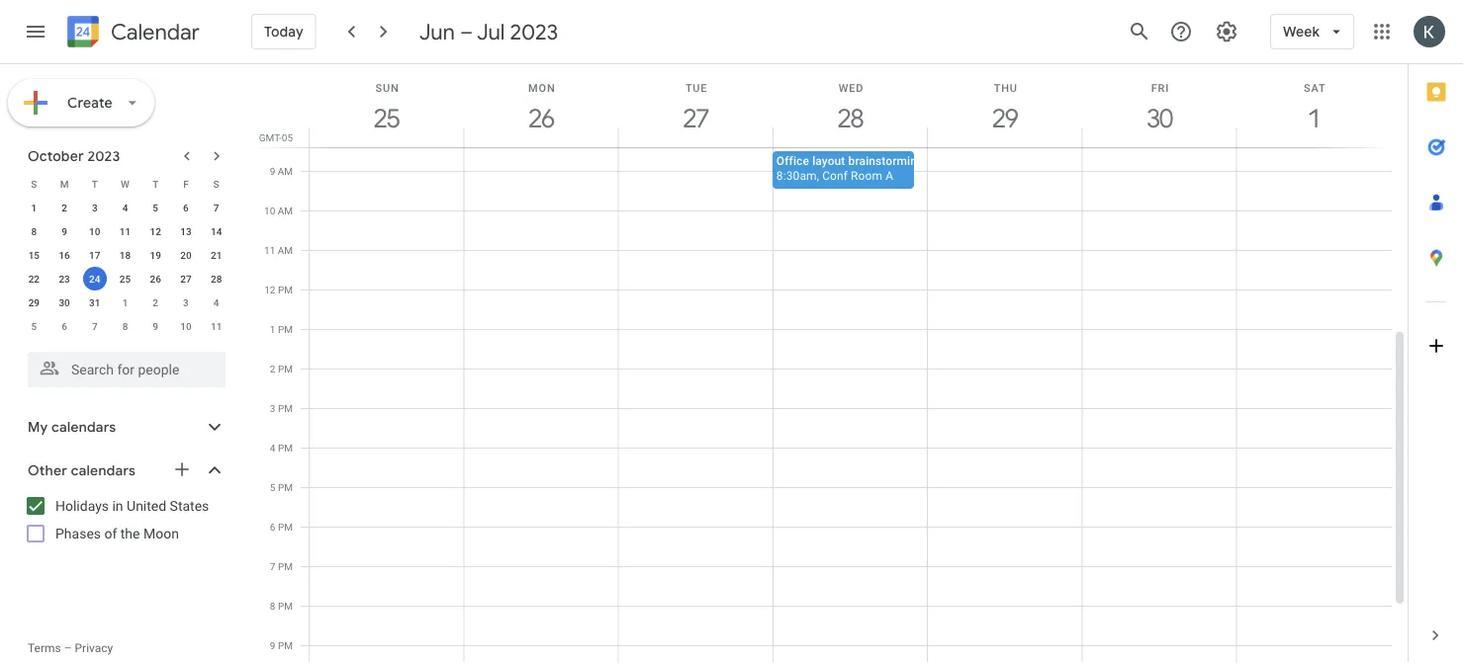 Task type: describe. For each thing, give the bounding box(es) containing it.
november 1 element
[[113, 291, 137, 315]]

a
[[886, 169, 893, 183]]

terms link
[[28, 642, 61, 656]]

1 vertical spatial 2023
[[87, 147, 120, 165]]

10 for november 10 element
[[180, 321, 192, 332]]

27 inside october 2023 grid
[[180, 273, 192, 285]]

12 element
[[144, 220, 167, 243]]

the
[[120, 526, 140, 542]]

states
[[170, 498, 209, 514]]

16 element
[[52, 243, 76, 267]]

10 for 10 element
[[89, 226, 100, 237]]

29 column header
[[927, 64, 1083, 147]]

9 for 9 am
[[270, 165, 275, 177]]

layout
[[812, 154, 845, 168]]

8 for november 8 element
[[122, 321, 128, 332]]

pm for 5 pm
[[278, 482, 293, 494]]

pm for 4 pm
[[278, 442, 293, 454]]

holidays in united states
[[55, 498, 209, 514]]

4 pm
[[270, 442, 293, 454]]

2 pm
[[270, 363, 293, 375]]

privacy
[[75, 642, 113, 656]]

room
[[851, 169, 883, 183]]

8 pm
[[270, 601, 293, 612]]

6 for november 6 element
[[62, 321, 67, 332]]

today button
[[251, 8, 316, 55]]

27 inside column header
[[682, 102, 708, 135]]

pm for 3 pm
[[278, 403, 293, 415]]

25 link
[[364, 96, 410, 141]]

1 t from the left
[[92, 178, 98, 190]]

1 s from the left
[[31, 178, 37, 190]]

11 element
[[113, 220, 137, 243]]

28 column header
[[773, 64, 928, 147]]

october
[[28, 147, 84, 165]]

row containing 22
[[19, 267, 232, 291]]

november 10 element
[[174, 315, 198, 338]]

terms
[[28, 642, 61, 656]]

1 horizontal spatial 7
[[213, 202, 219, 214]]

united
[[127, 498, 166, 514]]

11 for november 11 'element'
[[211, 321, 222, 332]]

1 horizontal spatial 2023
[[510, 18, 558, 46]]

,
[[817, 169, 819, 183]]

gmt-05
[[259, 132, 293, 143]]

am for 9 am
[[278, 165, 293, 177]]

31
[[89, 297, 100, 309]]

19 element
[[144, 243, 167, 267]]

26 inside mon 26
[[527, 102, 553, 135]]

wed
[[839, 82, 864, 94]]

25 column header
[[309, 64, 464, 147]]

sat 1
[[1304, 82, 1326, 135]]

jun
[[419, 18, 455, 46]]

phases
[[55, 526, 101, 542]]

brainstorming
[[848, 154, 924, 168]]

4 for 4 pm
[[270, 442, 276, 454]]

23 element
[[52, 267, 76, 291]]

– for privacy
[[64, 642, 72, 656]]

14 element
[[204, 220, 228, 243]]

add other calendars image
[[172, 460, 192, 480]]

9 pm
[[270, 640, 293, 652]]

30 element
[[52, 291, 76, 315]]

30 link
[[1137, 96, 1183, 141]]

pm for 9 pm
[[278, 640, 293, 652]]

calendar
[[111, 18, 200, 46]]

fri 30
[[1146, 82, 1172, 135]]

mon 26
[[527, 82, 556, 135]]

26 column header
[[463, 64, 619, 147]]

0 vertical spatial 3
[[92, 202, 98, 214]]

gmt-
[[259, 132, 282, 143]]

october 2023
[[28, 147, 120, 165]]

6 pm
[[270, 521, 293, 533]]

26 element
[[144, 267, 167, 291]]

1 column header
[[1236, 64, 1392, 147]]

other calendars button
[[4, 455, 245, 487]]

10 am
[[264, 205, 293, 217]]

today
[[264, 23, 303, 40]]

november 8 element
[[113, 315, 137, 338]]

0 vertical spatial 8
[[31, 226, 37, 237]]

1 pm
[[270, 324, 293, 335]]

november 9 element
[[144, 315, 167, 338]]

29 element
[[22, 291, 46, 315]]

11 for 11 element
[[120, 226, 131, 237]]

9 for 9 pm
[[270, 640, 276, 652]]

mon
[[528, 82, 556, 94]]

3 pm
[[270, 403, 293, 415]]

november 7 element
[[83, 315, 107, 338]]

other calendars list
[[4, 491, 245, 550]]

phases of the moon
[[55, 526, 179, 542]]

25 inside 25 element
[[120, 273, 131, 285]]

20 element
[[174, 243, 198, 267]]

sat
[[1304, 82, 1326, 94]]

0 vertical spatial 6
[[183, 202, 189, 214]]

30 inside october 2023 grid
[[59, 297, 70, 309]]

8 for 8 pm
[[270, 601, 276, 612]]

pm for 1 pm
[[278, 324, 293, 335]]

tue 27
[[682, 82, 708, 135]]

3 for the november 3 'element' in the top of the page
[[183, 297, 189, 309]]

office
[[777, 154, 809, 168]]

november 3 element
[[174, 291, 198, 315]]

settings menu image
[[1215, 20, 1239, 44]]

f
[[183, 178, 189, 190]]

10 element
[[83, 220, 107, 243]]

week button
[[1270, 8, 1354, 55]]

9 up 16 element
[[62, 226, 67, 237]]

28 link
[[828, 96, 874, 141]]

1 inside 'element'
[[122, 297, 128, 309]]

13 element
[[174, 220, 198, 243]]

sun
[[375, 82, 399, 94]]

privacy link
[[75, 642, 113, 656]]

week
[[1283, 23, 1320, 40]]

19
[[150, 249, 161, 261]]

jun – jul 2023
[[419, 18, 558, 46]]

14
[[211, 226, 222, 237]]

5 for november 5 element
[[31, 321, 37, 332]]

moon
[[143, 526, 179, 542]]

11 am
[[264, 244, 293, 256]]

calendars for my calendars
[[51, 419, 116, 436]]

9 am
[[270, 165, 293, 177]]

row containing 5
[[19, 315, 232, 338]]

13
[[180, 226, 192, 237]]

conf
[[822, 169, 848, 183]]

1 horizontal spatial 5
[[153, 202, 158, 214]]

4 for the november 4 element
[[213, 297, 219, 309]]

18 element
[[113, 243, 137, 267]]

my calendars button
[[4, 412, 245, 443]]

pm for 8 pm
[[278, 601, 293, 612]]

25 inside 'sun 25'
[[373, 102, 399, 135]]

row containing 8
[[19, 220, 232, 243]]

row containing 1
[[19, 196, 232, 220]]

0 horizontal spatial 4
[[122, 202, 128, 214]]

22 element
[[22, 267, 46, 291]]

22
[[28, 273, 40, 285]]



Task type: locate. For each thing, give the bounding box(es) containing it.
row containing 29
[[19, 291, 232, 315]]

0 vertical spatial 12
[[150, 226, 161, 237]]

fri
[[1151, 82, 1170, 94]]

1 horizontal spatial 2
[[153, 297, 158, 309]]

7 for november 7 element
[[92, 321, 98, 332]]

s right f
[[213, 178, 219, 190]]

0 vertical spatial –
[[460, 18, 473, 46]]

calendars up other calendars
[[51, 419, 116, 436]]

am for 11 am
[[278, 244, 293, 256]]

2 vertical spatial 6
[[270, 521, 276, 533]]

pm for 12 pm
[[278, 284, 293, 296]]

6 row from the top
[[19, 291, 232, 315]]

create button
[[8, 79, 154, 127]]

29 down 22
[[28, 297, 40, 309]]

1 horizontal spatial 28
[[837, 102, 862, 135]]

4 down 3 pm
[[270, 442, 276, 454]]

0 horizontal spatial s
[[31, 178, 37, 190]]

2 horizontal spatial 11
[[264, 244, 275, 256]]

6
[[183, 202, 189, 214], [62, 321, 67, 332], [270, 521, 276, 533]]

8 pm from the top
[[278, 561, 293, 573]]

0 horizontal spatial 25
[[120, 273, 131, 285]]

27
[[682, 102, 708, 135], [180, 273, 192, 285]]

row
[[19, 172, 232, 196], [19, 196, 232, 220], [19, 220, 232, 243], [19, 243, 232, 267], [19, 267, 232, 291], [19, 291, 232, 315], [19, 315, 232, 338]]

27 down 20
[[180, 273, 192, 285]]

4 pm from the top
[[278, 403, 293, 415]]

3 am from the top
[[278, 244, 293, 256]]

2 vertical spatial 11
[[211, 321, 222, 332]]

3 for 3 pm
[[270, 403, 276, 415]]

– left "jul"
[[460, 18, 473, 46]]

26 link
[[519, 96, 564, 141]]

2 s from the left
[[213, 178, 219, 190]]

4 row from the top
[[19, 243, 232, 267]]

25
[[373, 102, 399, 135], [120, 273, 131, 285]]

pm for 7 pm
[[278, 561, 293, 573]]

2 vertical spatial am
[[278, 244, 293, 256]]

7 inside grid
[[270, 561, 276, 573]]

0 vertical spatial 29
[[991, 102, 1017, 135]]

11 down 10 am
[[264, 244, 275, 256]]

0 horizontal spatial 8
[[31, 226, 37, 237]]

am
[[278, 165, 293, 177], [278, 205, 293, 217], [278, 244, 293, 256]]

23
[[59, 273, 70, 285]]

10 up 17
[[89, 226, 100, 237]]

holidays
[[55, 498, 109, 514]]

1 inside 'sat 1'
[[1307, 102, 1320, 135]]

pm up 9 pm
[[278, 601, 293, 612]]

2 horizontal spatial 3
[[270, 403, 276, 415]]

1 row from the top
[[19, 172, 232, 196]]

15
[[28, 249, 40, 261]]

0 vertical spatial 5
[[153, 202, 158, 214]]

0 horizontal spatial 5
[[31, 321, 37, 332]]

0 vertical spatial am
[[278, 165, 293, 177]]

1 up 15 element
[[31, 202, 37, 214]]

tue
[[686, 82, 708, 94]]

21
[[211, 249, 222, 261]]

21 element
[[204, 243, 228, 267]]

0 horizontal spatial 27
[[180, 273, 192, 285]]

0 vertical spatial 30
[[1146, 102, 1172, 135]]

1 vertical spatial 5
[[31, 321, 37, 332]]

1 vertical spatial 25
[[120, 273, 131, 285]]

1 horizontal spatial 10
[[180, 321, 192, 332]]

2 vertical spatial 2
[[270, 363, 276, 375]]

– right terms link
[[64, 642, 72, 656]]

0 vertical spatial calendars
[[51, 419, 116, 436]]

30 inside 'column header'
[[1146, 102, 1172, 135]]

0 horizontal spatial –
[[64, 642, 72, 656]]

12 pm
[[264, 284, 293, 296]]

pm up 6 pm
[[278, 482, 293, 494]]

0 vertical spatial 4
[[122, 202, 128, 214]]

5
[[153, 202, 158, 214], [31, 321, 37, 332], [270, 482, 276, 494]]

tab list
[[1409, 64, 1463, 608]]

3 row from the top
[[19, 220, 232, 243]]

28 down wed
[[837, 102, 862, 135]]

2
[[62, 202, 67, 214], [153, 297, 158, 309], [270, 363, 276, 375]]

calendar heading
[[107, 18, 200, 46]]

1 vertical spatial 3
[[183, 297, 189, 309]]

27 link
[[673, 96, 719, 141]]

28 inside wed 28
[[837, 102, 862, 135]]

2 horizontal spatial 10
[[264, 205, 275, 217]]

0 horizontal spatial 28
[[211, 273, 222, 285]]

0 vertical spatial 7
[[213, 202, 219, 214]]

12 inside "row group"
[[150, 226, 161, 237]]

1 horizontal spatial s
[[213, 178, 219, 190]]

november 6 element
[[52, 315, 76, 338]]

9 down november 2 element
[[153, 321, 158, 332]]

3 up november 10 element
[[183, 297, 189, 309]]

3
[[92, 202, 98, 214], [183, 297, 189, 309], [270, 403, 276, 415]]

1 vertical spatial 8
[[122, 321, 128, 332]]

1 down the sat
[[1307, 102, 1320, 135]]

7 pm from the top
[[278, 521, 293, 533]]

29 inside october 2023 grid
[[28, 297, 40, 309]]

1 horizontal spatial 3
[[183, 297, 189, 309]]

november 4 element
[[204, 291, 228, 315]]

Search for people text field
[[40, 352, 214, 388]]

9 for november 9 element at the left
[[153, 321, 158, 332]]

pm up 8 pm
[[278, 561, 293, 573]]

row group
[[19, 196, 232, 338]]

2 down m
[[62, 202, 67, 214]]

t left f
[[153, 178, 159, 190]]

0 vertical spatial 27
[[682, 102, 708, 135]]

1 horizontal spatial 12
[[264, 284, 276, 296]]

1 vertical spatial 27
[[180, 273, 192, 285]]

pm down 1 pm
[[278, 363, 293, 375]]

26 down mon
[[527, 102, 553, 135]]

6 down 30 element
[[62, 321, 67, 332]]

18
[[120, 249, 131, 261]]

1 vertical spatial 10
[[89, 226, 100, 237]]

28
[[837, 102, 862, 135], [211, 273, 222, 285]]

2 horizontal spatial 6
[[270, 521, 276, 533]]

2 vertical spatial 5
[[270, 482, 276, 494]]

1 horizontal spatial 11
[[211, 321, 222, 332]]

29 down thu
[[991, 102, 1017, 135]]

7 up 14 element
[[213, 202, 219, 214]]

1 horizontal spatial 30
[[1146, 102, 1172, 135]]

11 inside november 11 'element'
[[211, 321, 222, 332]]

thu
[[994, 82, 1018, 94]]

2 horizontal spatial 7
[[270, 561, 276, 573]]

t left w
[[92, 178, 98, 190]]

other calendars
[[28, 462, 136, 480]]

calendar element
[[63, 12, 200, 55]]

11 for 11 am
[[264, 244, 275, 256]]

25 down '18'
[[120, 273, 131, 285]]

grid
[[253, 64, 1408, 664]]

5 row from the top
[[19, 267, 232, 291]]

0 horizontal spatial 2
[[62, 202, 67, 214]]

2 row from the top
[[19, 196, 232, 220]]

row group containing 1
[[19, 196, 232, 338]]

11 down the november 4 element
[[211, 321, 222, 332]]

2 vertical spatial 4
[[270, 442, 276, 454]]

november 5 element
[[22, 315, 46, 338]]

sun 25
[[373, 82, 399, 135]]

5 for 5 pm
[[270, 482, 276, 494]]

11
[[120, 226, 131, 237], [264, 244, 275, 256], [211, 321, 222, 332]]

other
[[28, 462, 67, 480]]

1 horizontal spatial 6
[[183, 202, 189, 214]]

2023
[[510, 18, 558, 46], [87, 147, 120, 165]]

8:30am
[[777, 169, 817, 183]]

12
[[150, 226, 161, 237], [264, 284, 276, 296]]

calendars up the in
[[71, 462, 136, 480]]

pm up 1 pm
[[278, 284, 293, 296]]

0 vertical spatial 26
[[527, 102, 553, 135]]

2 pm from the top
[[278, 324, 293, 335]]

0 horizontal spatial t
[[92, 178, 98, 190]]

0 vertical spatial 10
[[264, 205, 275, 217]]

row containing s
[[19, 172, 232, 196]]

pm for 2 pm
[[278, 363, 293, 375]]

26 down 19
[[150, 273, 161, 285]]

25 down "sun"
[[373, 102, 399, 135]]

1 vertical spatial 7
[[92, 321, 98, 332]]

1 horizontal spatial 26
[[527, 102, 553, 135]]

office layout brainstorming 8:30am , conf room a
[[777, 154, 924, 183]]

2 vertical spatial 8
[[270, 601, 276, 612]]

5 pm
[[270, 482, 293, 494]]

1 vertical spatial 12
[[264, 284, 276, 296]]

2 t from the left
[[153, 178, 159, 190]]

2023 right "jul"
[[510, 18, 558, 46]]

s left m
[[31, 178, 37, 190]]

s
[[31, 178, 37, 190], [213, 178, 219, 190]]

7 pm
[[270, 561, 293, 573]]

terms – privacy
[[28, 642, 113, 656]]

24 cell
[[80, 267, 110, 291]]

5 up 6 pm
[[270, 482, 276, 494]]

1 horizontal spatial t
[[153, 178, 159, 190]]

grid containing 25
[[253, 64, 1408, 664]]

am for 10 am
[[278, 205, 293, 217]]

10 inside 10 element
[[89, 226, 100, 237]]

1 pm from the top
[[278, 284, 293, 296]]

28 inside october 2023 grid
[[211, 273, 222, 285]]

11 up '18'
[[120, 226, 131, 237]]

main drawer image
[[24, 20, 47, 44]]

wed 28
[[837, 82, 864, 135]]

3 inside 'element'
[[183, 297, 189, 309]]

8 up 15 element
[[31, 226, 37, 237]]

1 horizontal spatial 4
[[213, 297, 219, 309]]

1 horizontal spatial 25
[[373, 102, 399, 135]]

10 up the 11 am
[[264, 205, 275, 217]]

24, today element
[[83, 267, 107, 291]]

– for jul
[[460, 18, 473, 46]]

12 down the 11 am
[[264, 284, 276, 296]]

9
[[270, 165, 275, 177], [62, 226, 67, 237], [153, 321, 158, 332], [270, 640, 276, 652]]

10 pm from the top
[[278, 640, 293, 652]]

10 inside grid
[[264, 205, 275, 217]]

4 up 11 element
[[122, 202, 128, 214]]

1 vertical spatial 4
[[213, 297, 219, 309]]

12 for 12 pm
[[264, 284, 276, 296]]

2 down 26 element
[[153, 297, 158, 309]]

1 vertical spatial 30
[[59, 297, 70, 309]]

0 horizontal spatial 12
[[150, 226, 161, 237]]

calendars for other calendars
[[71, 462, 136, 480]]

2 horizontal spatial 2
[[270, 363, 276, 375]]

0 horizontal spatial 30
[[59, 297, 70, 309]]

30 column header
[[1082, 64, 1237, 147]]

27 element
[[174, 267, 198, 291]]

m
[[60, 178, 69, 190]]

5 pm from the top
[[278, 442, 293, 454]]

0 horizontal spatial 10
[[89, 226, 100, 237]]

27 column header
[[618, 64, 774, 147]]

0 vertical spatial 2023
[[510, 18, 558, 46]]

2 horizontal spatial 5
[[270, 482, 276, 494]]

10 down the november 3 'element' in the top of the page
[[180, 321, 192, 332]]

2 horizontal spatial 8
[[270, 601, 276, 612]]

1 vertical spatial –
[[64, 642, 72, 656]]

None search field
[[0, 344, 245, 388]]

my
[[28, 419, 48, 436]]

26 inside october 2023 grid
[[150, 273, 161, 285]]

pm
[[278, 284, 293, 296], [278, 324, 293, 335], [278, 363, 293, 375], [278, 403, 293, 415], [278, 442, 293, 454], [278, 482, 293, 494], [278, 521, 293, 533], [278, 561, 293, 573], [278, 601, 293, 612], [278, 640, 293, 652]]

pm for 6 pm
[[278, 521, 293, 533]]

10
[[264, 205, 275, 217], [89, 226, 100, 237], [180, 321, 192, 332]]

9 pm from the top
[[278, 601, 293, 612]]

30
[[1146, 102, 1172, 135], [59, 297, 70, 309]]

2 for november 2 element
[[153, 297, 158, 309]]

30 down the 23 on the top
[[59, 297, 70, 309]]

1 vertical spatial 26
[[150, 273, 161, 285]]

1 vertical spatial 11
[[264, 244, 275, 256]]

8 up 9 pm
[[270, 601, 276, 612]]

2 down 1 pm
[[270, 363, 276, 375]]

2 am from the top
[[278, 205, 293, 217]]

of
[[104, 526, 117, 542]]

november 11 element
[[204, 315, 228, 338]]

2023 right october
[[87, 147, 120, 165]]

2 for 2 pm
[[270, 363, 276, 375]]

1 vertical spatial 29
[[28, 297, 40, 309]]

0 horizontal spatial 2023
[[87, 147, 120, 165]]

calendars inside other calendars dropdown button
[[71, 462, 136, 480]]

3 up 10 element
[[92, 202, 98, 214]]

25 element
[[113, 267, 137, 291]]

24
[[89, 273, 100, 285]]

9 down 8 pm
[[270, 640, 276, 652]]

pm up 2 pm
[[278, 324, 293, 335]]

1 horizontal spatial 29
[[991, 102, 1017, 135]]

november 2 element
[[144, 291, 167, 315]]

27 down tue
[[682, 102, 708, 135]]

6 for 6 pm
[[270, 521, 276, 533]]

pm down 8 pm
[[278, 640, 293, 652]]

6 up '7 pm'
[[270, 521, 276, 533]]

0 horizontal spatial 6
[[62, 321, 67, 332]]

1 down 25 element
[[122, 297, 128, 309]]

october 2023 grid
[[19, 172, 232, 338]]

1 am from the top
[[278, 165, 293, 177]]

0 vertical spatial 2
[[62, 202, 67, 214]]

12 for 12
[[150, 226, 161, 237]]

30 down fri
[[1146, 102, 1172, 135]]

17
[[89, 249, 100, 261]]

3 up 4 pm
[[270, 403, 276, 415]]

2 vertical spatial 10
[[180, 321, 192, 332]]

calendars inside the my calendars dropdown button
[[51, 419, 116, 436]]

5 down 29 element
[[31, 321, 37, 332]]

1 horizontal spatial 8
[[122, 321, 128, 332]]

thu 29
[[991, 82, 1018, 135]]

1 link
[[1292, 96, 1337, 141]]

31 element
[[83, 291, 107, 315]]

0 horizontal spatial 7
[[92, 321, 98, 332]]

12 inside grid
[[264, 284, 276, 296]]

am down 9 am
[[278, 205, 293, 217]]

20
[[180, 249, 192, 261]]

4 up november 11 'element'
[[213, 297, 219, 309]]

1 vertical spatial 2
[[153, 297, 158, 309]]

w
[[121, 178, 129, 190]]

my calendars
[[28, 419, 116, 436]]

2 horizontal spatial 4
[[270, 442, 276, 454]]

1 vertical spatial 6
[[62, 321, 67, 332]]

3 pm from the top
[[278, 363, 293, 375]]

1 horizontal spatial –
[[460, 18, 473, 46]]

row containing 15
[[19, 243, 232, 267]]

pm up '7 pm'
[[278, 521, 293, 533]]

2 vertical spatial 7
[[270, 561, 276, 573]]

0 horizontal spatial 11
[[120, 226, 131, 237]]

0 vertical spatial 28
[[837, 102, 862, 135]]

15 element
[[22, 243, 46, 267]]

12 up 19
[[150, 226, 161, 237]]

0 horizontal spatial 29
[[28, 297, 40, 309]]

28 down 21
[[211, 273, 222, 285]]

1 horizontal spatial 27
[[682, 102, 708, 135]]

10 for 10 am
[[264, 205, 275, 217]]

29 link
[[983, 96, 1028, 141]]

28 element
[[204, 267, 228, 291]]

1 vertical spatial am
[[278, 205, 293, 217]]

5 up 12 element
[[153, 202, 158, 214]]

pm up 4 pm
[[278, 403, 293, 415]]

17 element
[[83, 243, 107, 267]]

6 inside grid
[[270, 521, 276, 533]]

jul
[[477, 18, 505, 46]]

6 down f
[[183, 202, 189, 214]]

11 inside 11 element
[[120, 226, 131, 237]]

0 horizontal spatial 26
[[150, 273, 161, 285]]

29 inside thu 29
[[991, 102, 1017, 135]]

7 down the 31 element
[[92, 321, 98, 332]]

0 vertical spatial 11
[[120, 226, 131, 237]]

1 down 12 pm
[[270, 324, 276, 335]]

6 pm from the top
[[278, 482, 293, 494]]

–
[[460, 18, 473, 46], [64, 642, 72, 656]]

0 horizontal spatial 3
[[92, 202, 98, 214]]

9 down gmt-
[[270, 165, 275, 177]]

8 down november 1 'element'
[[122, 321, 128, 332]]

7 up 8 pm
[[270, 561, 276, 573]]

16
[[59, 249, 70, 261]]

26
[[527, 102, 553, 135], [150, 273, 161, 285]]

10 inside november 10 element
[[180, 321, 192, 332]]

7 row from the top
[[19, 315, 232, 338]]

7 for 7 pm
[[270, 561, 276, 573]]

05
[[282, 132, 293, 143]]

am down 05
[[278, 165, 293, 177]]

create
[[67, 94, 113, 111]]

0 vertical spatial 25
[[373, 102, 399, 135]]

4
[[122, 202, 128, 214], [213, 297, 219, 309], [270, 442, 276, 454]]

pm down 3 pm
[[278, 442, 293, 454]]

1 vertical spatial calendars
[[71, 462, 136, 480]]

calendars
[[51, 419, 116, 436], [71, 462, 136, 480]]

t
[[92, 178, 98, 190], [153, 178, 159, 190]]

2 vertical spatial 3
[[270, 403, 276, 415]]

am up 12 pm
[[278, 244, 293, 256]]

in
[[112, 498, 123, 514]]

1 vertical spatial 28
[[211, 273, 222, 285]]



Task type: vqa. For each thing, say whether or not it's contained in the screenshot.


